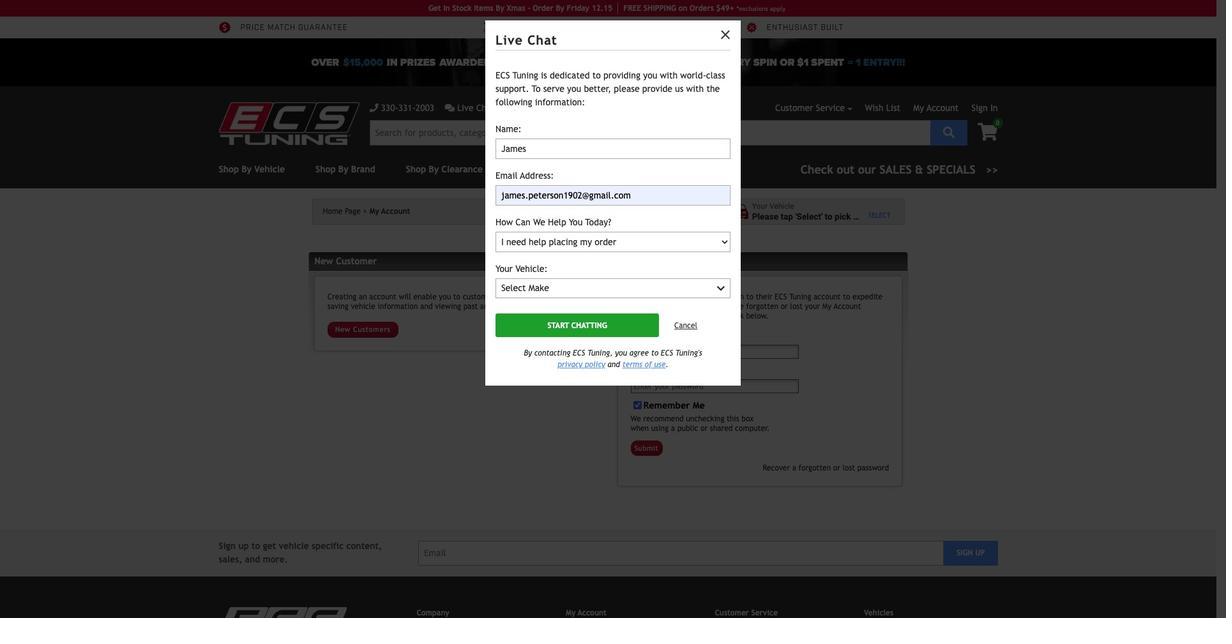 Task type: vqa. For each thing, say whether or not it's contained in the screenshot.
Delete image
no



Task type: describe. For each thing, give the bounding box(es) containing it.
330-331-2003
[[381, 103, 435, 113]]

help
[[548, 217, 567, 227]]

below.
[[747, 312, 769, 321]]

specific
[[312, 542, 344, 552]]

when
[[631, 424, 649, 433]]

your vehicle:
[[496, 264, 548, 274]]

chat for the live chat "document"
[[528, 33, 558, 47]]

specials
[[927, 163, 976, 176]]

remember
[[644, 400, 690, 411]]

guarantee
[[298, 23, 348, 33]]

sales
[[880, 163, 912, 176]]

creating an account will enable you to customize your web experience by saving vehicle information and viewing past and present orders.
[[328, 292, 582, 311]]

by left clearance
[[429, 164, 439, 174]]

serve
[[544, 84, 565, 94]]

and inside by contacting ecs tuning, you agree to ecs tuning's privacy policy and terms of use .
[[608, 360, 620, 369]]

clearance
[[442, 164, 483, 174]]

chat for live chat link
[[477, 103, 495, 113]]

policy
[[585, 360, 606, 369]]

address:
[[520, 171, 554, 181]]

or inside we recommend unchecking this box when using a public or shared computer.
[[701, 424, 708, 433]]

ship
[[644, 4, 660, 13]]

to left expedite on the right top of the page
[[844, 292, 851, 301]]

process.
[[676, 302, 704, 311]]

home page
[[323, 207, 361, 216]]

wish
[[866, 103, 884, 113]]

tuning's
[[676, 349, 703, 358]]

Your Name text field
[[496, 139, 731, 159]]

.
[[666, 360, 669, 369]]

user@example.com email field
[[496, 185, 731, 206]]

ordering
[[645, 302, 673, 311]]

2 vertical spatial the
[[718, 312, 729, 321]]

in for get
[[444, 4, 450, 13]]

shop for shop by clearance
[[406, 164, 426, 174]]

0 vertical spatial with
[[660, 70, 678, 81]]

cancel
[[675, 321, 698, 330]]

comments image
[[445, 104, 455, 112]]

today?
[[586, 217, 612, 227]]

chatting
[[572, 321, 608, 330]]

tuning,
[[588, 349, 613, 358]]

select for select link
[[869, 211, 891, 219]]

price
[[241, 23, 265, 33]]

to inside ecs tuning is dedicated to providing you with world-class support. to serve you better, please provide us with the following information:
[[593, 70, 601, 81]]

name:
[[496, 124, 522, 134]]

customize
[[463, 292, 498, 301]]

1 ecs tuning image from the top
[[219, 102, 359, 145]]

up for sign up
[[976, 549, 986, 558]]

live chat for live chat link
[[457, 103, 495, 113]]

of
[[645, 360, 652, 369]]

vehicle:
[[516, 264, 548, 274]]

should
[[703, 292, 726, 301]]

account inside returning customers should login to their ecs tuning account to expedite the ordering process. if you have forgotten or lost your my account password please click on the link below.
[[814, 292, 841, 301]]

lost inside returning customers should login to their ecs tuning account to expedite the ordering process. if you have forgotten or lost your my account password please click on the link below.
[[791, 302, 803, 311]]

we
[[533, 217, 546, 227]]

1 vertical spatial the
[[631, 302, 642, 311]]

your inside returning customers should login to their ecs tuning account to expedite the ordering process. if you have forgotten or lost your my account password please click on the link below.
[[806, 302, 821, 311]]

new customers
[[335, 325, 391, 334]]

and down enable
[[421, 302, 433, 311]]

please
[[753, 211, 779, 221]]

1 horizontal spatial forgotten
[[799, 464, 831, 473]]

price match guarantee
[[241, 23, 348, 33]]

remember me
[[644, 400, 705, 411]]

select for select make
[[502, 283, 526, 293]]

live chat link
[[445, 102, 514, 115]]

1 vertical spatial lost
[[843, 464, 856, 473]]

built
[[821, 23, 844, 33]]

make
[[529, 283, 549, 293]]

class
[[707, 70, 726, 81]]

is
[[541, 70, 547, 81]]

entry!!!
[[864, 56, 906, 69]]

2 ecs tuning image from the top
[[219, 608, 347, 619]]

a for public
[[671, 424, 675, 433]]

select link
[[869, 211, 891, 220]]

by left the brand
[[339, 164, 349, 174]]

2 vertical spatial a
[[793, 464, 797, 473]]

saving
[[328, 302, 349, 311]]

by inside by contacting ecs tuning, you agree to ecs tuning's privacy policy and terms of use .
[[524, 349, 532, 358]]

login
[[728, 292, 745, 301]]

tuning inside returning customers should login to their ecs tuning account to expedite the ordering process. if you have forgotten or lost your my account password please click on the link below.
[[790, 292, 812, 301]]

you inside returning customers should login to their ecs tuning account to expedite the ordering process. if you have forgotten or lost your my account password please click on the link below.
[[714, 302, 726, 311]]

email address
[[631, 331, 690, 342]]

new customers link
[[328, 322, 399, 338]]

experience
[[534, 292, 572, 301]]

ecs inside ecs tuning is dedicated to providing you with world-class support. to serve you better, please provide us with the following information:
[[496, 70, 510, 81]]

information
[[378, 302, 418, 311]]

2 horizontal spatial or
[[834, 464, 841, 473]]

account inside creating an account will enable you to customize your web experience by saving vehicle information and viewing past and present orders.
[[370, 292, 397, 301]]

recover a forgotten or lost password
[[763, 464, 890, 473]]

*exclusions
[[737, 5, 769, 12]]

past
[[464, 302, 478, 311]]

expedite
[[853, 292, 883, 301]]

select make
[[502, 283, 549, 293]]

live chat dialog
[[0, 0, 1227, 619]]

0 link
[[968, 118, 1004, 142]]

start
[[548, 321, 569, 330]]

email for email address:
[[496, 171, 518, 181]]

0 horizontal spatial customer
[[336, 256, 377, 267]]

viewing
[[435, 302, 461, 311]]

enthusiast built
[[767, 23, 844, 33]]

list
[[887, 103, 901, 113]]

vehicles
[[865, 609, 894, 618]]

2003
[[416, 103, 435, 113]]

home page link
[[323, 207, 367, 216]]

link
[[732, 312, 744, 321]]

live for the live chat "document"
[[496, 33, 523, 47]]

sign for sign up
[[957, 549, 974, 558]]

Email Address email field
[[631, 345, 799, 359]]

on inside returning customers should login to their ecs tuning account to expedite the ordering process. if you have forgotten or lost your my account password please click on the link below.
[[707, 312, 716, 321]]

stock
[[453, 4, 472, 13]]

330-331-2003 link
[[370, 102, 435, 115]]

terms of use link
[[623, 360, 666, 369]]

select make button
[[496, 279, 731, 298]]

&
[[916, 163, 924, 176]]

vehicle inside sign up to get vehicle specific content, sales, and more.
[[279, 542, 309, 552]]

sign in
[[972, 103, 998, 113]]

sales & specials
[[880, 163, 976, 176]]

1
[[856, 56, 861, 69]]

free ship ping on orders $49+ *exclusions apply
[[624, 4, 786, 13]]

$15,000
[[343, 56, 383, 69]]

web
[[517, 292, 532, 301]]

price match guarantee link
[[219, 22, 348, 33]]

page
[[345, 207, 361, 216]]

click
[[689, 312, 705, 321]]

live chat document
[[486, 20, 741, 386]]

Search text field
[[370, 120, 931, 146]]

we
[[631, 415, 641, 423]]

start chatting button
[[496, 314, 659, 337]]

shop by clearance
[[406, 164, 483, 174]]

lifetime tech support
[[504, 23, 606, 33]]

recover
[[763, 464, 790, 473]]

computer.
[[736, 424, 770, 433]]

an
[[359, 292, 367, 301]]

0 vertical spatial my account
[[914, 103, 959, 113]]

your vehicle please tap 'select' to pick a vehicle
[[753, 202, 888, 221]]

or inside returning customers should login to their ecs tuning account to expedite the ordering process. if you have forgotten or lost your my account password please click on the link below.
[[781, 302, 788, 311]]

and inside sign up to get vehicle specific content, sales, and more.
[[245, 555, 260, 565]]



Task type: locate. For each thing, give the bounding box(es) containing it.
Password password field
[[631, 380, 799, 394]]

0 horizontal spatial lost
[[791, 302, 803, 311]]

by left the xmas
[[496, 4, 505, 13]]

0 horizontal spatial vehicle
[[279, 542, 309, 552]]

2 vertical spatial or
[[834, 464, 841, 473]]

email up agree
[[631, 331, 655, 342]]

your up please
[[753, 202, 768, 211]]

wish list
[[866, 103, 901, 113]]

us
[[675, 84, 684, 94]]

customer up an
[[336, 256, 377, 267]]

0 horizontal spatial live chat
[[457, 103, 495, 113]]

company
[[417, 609, 450, 618]]

your
[[500, 292, 515, 301], [806, 302, 821, 311]]

to up better,
[[593, 70, 601, 81]]

sales,
[[219, 555, 242, 565]]

this
[[727, 415, 740, 423]]

shop left clearance
[[406, 164, 426, 174]]

0 vertical spatial a
[[854, 211, 858, 221]]

1 horizontal spatial chat
[[528, 33, 558, 47]]

0 vertical spatial your
[[753, 202, 768, 211]]

order
[[533, 4, 554, 13]]

items
[[474, 4, 494, 13]]

chevron down image
[[717, 284, 725, 293]]

1 vertical spatial my account
[[370, 207, 410, 216]]

0 vertical spatial lost
[[791, 302, 803, 311]]

chat left following
[[477, 103, 495, 113]]

1 vertical spatial or
[[701, 424, 708, 433]]

1 horizontal spatial your
[[806, 302, 821, 311]]

account
[[927, 103, 959, 113], [382, 207, 410, 216], [834, 302, 862, 311], [578, 609, 607, 618]]

my account
[[914, 103, 959, 113], [370, 207, 410, 216], [566, 609, 607, 618]]

you inside creating an account will enable you to customize your web experience by saving vehicle information and viewing past and present orders.
[[439, 292, 451, 301]]

= 1 entry!!!
[[848, 56, 906, 69]]

and down "tuning,"
[[608, 360, 620, 369]]

up for sign up to get vehicle specific content, sales, and more.
[[239, 542, 249, 552]]

agree
[[630, 349, 649, 358]]

new for new customer
[[315, 256, 333, 267]]

None submit
[[631, 441, 663, 456]]

to inside creating an account will enable you to customize your web experience by saving vehicle information and viewing past and present orders.
[[454, 292, 461, 301]]

by
[[574, 292, 582, 301]]

tuning inside ecs tuning is dedicated to providing you with world-class support. to serve you better, please provide us with the following information:
[[513, 70, 539, 81]]

to inside by contacting ecs tuning, you agree to ecs tuning's privacy policy and terms of use .
[[652, 349, 659, 358]]

email for email address
[[631, 331, 655, 342]]

0 horizontal spatial your
[[500, 292, 515, 301]]

forgotten inside returning customers should login to their ecs tuning account to expedite the ordering process. if you have forgotten or lost your my account password please click on the link below.
[[747, 302, 779, 311]]

0 vertical spatial please
[[614, 84, 640, 94]]

sign for sign up to get vehicle specific content, sales, and more.
[[219, 542, 236, 552]]

up inside sign up to get vehicle specific content, sales, and more.
[[239, 542, 249, 552]]

1 shop from the left
[[316, 164, 336, 174]]

your left vehicle:
[[496, 264, 513, 274]]

1 vertical spatial customer
[[715, 609, 750, 618]]

vehicle down an
[[351, 302, 376, 311]]

0 horizontal spatial live
[[457, 103, 474, 113]]

chat inside the live chat "document"
[[528, 33, 558, 47]]

1 vertical spatial live chat
[[457, 103, 495, 113]]

ecs right their
[[775, 292, 788, 301]]

2 vertical spatial vehicle
[[279, 542, 309, 552]]

live chat inside "document"
[[496, 33, 558, 47]]

1 horizontal spatial password
[[858, 464, 890, 473]]

1 vertical spatial email
[[631, 331, 655, 342]]

sign for sign in
[[972, 103, 988, 113]]

0 vertical spatial in
[[444, 4, 450, 13]]

live down the xmas
[[496, 33, 523, 47]]

to left their
[[747, 292, 754, 301]]

on
[[679, 4, 688, 13], [707, 312, 716, 321]]

1 horizontal spatial my account
[[566, 609, 607, 618]]

customers
[[353, 325, 391, 334]]

unchecking
[[686, 415, 725, 423]]

shop by clearance link
[[406, 164, 483, 174]]

chat
[[528, 33, 558, 47], [477, 103, 495, 113]]

vehicle up the more. at bottom
[[279, 542, 309, 552]]

you inside by contacting ecs tuning, you agree to ecs tuning's privacy policy and terms of use .
[[615, 349, 628, 358]]

*exclusions apply link
[[737, 4, 786, 13]]

0 horizontal spatial select
[[502, 283, 526, 293]]

friday
[[567, 4, 590, 13]]

0 vertical spatial live chat
[[496, 33, 558, 47]]

wish list link
[[866, 103, 901, 113]]

ecs tuning image
[[219, 102, 359, 145], [219, 608, 347, 619]]

sign inside sign up to get vehicle specific content, sales, and more.
[[219, 542, 236, 552]]

0 vertical spatial chat
[[528, 33, 558, 47]]

0 vertical spatial select
[[869, 211, 891, 219]]

please inside ecs tuning is dedicated to providing you with world-class support. to serve you better, please provide us with the following information:
[[614, 84, 640, 94]]

vehicle
[[770, 202, 795, 211]]

search image
[[944, 126, 955, 138]]

how
[[496, 217, 513, 227]]

0 vertical spatial the
[[707, 84, 720, 94]]

1 horizontal spatial in
[[991, 103, 998, 113]]

1 horizontal spatial shop
[[406, 164, 426, 174]]

lifetime tech support link
[[482, 22, 606, 33]]

account left expedite on the right top of the page
[[814, 292, 841, 301]]

1 horizontal spatial your
[[753, 202, 768, 211]]

Remember Me checkbox
[[634, 402, 642, 410]]

1 vertical spatial password
[[858, 464, 890, 473]]

0 vertical spatial customer
[[336, 256, 377, 267]]

1 vertical spatial forgotten
[[799, 464, 831, 473]]

1 vertical spatial select
[[502, 283, 526, 293]]

match
[[268, 23, 296, 33]]

please inside returning customers should login to their ecs tuning account to expedite the ordering process. if you have forgotten or lost your my account password please click on the link below.
[[665, 312, 687, 321]]

0 horizontal spatial forgotten
[[747, 302, 779, 311]]

1 vertical spatial your
[[806, 302, 821, 311]]

1 horizontal spatial new
[[335, 325, 351, 334]]

0 horizontal spatial up
[[239, 542, 249, 552]]

forgotten down their
[[747, 302, 779, 311]]

sign inside button
[[957, 549, 974, 558]]

1 account from the left
[[370, 292, 397, 301]]

lost
[[791, 302, 803, 311], [843, 464, 856, 473]]

1 horizontal spatial email
[[631, 331, 655, 342]]

0 horizontal spatial your
[[496, 264, 513, 274]]

ecs inside returning customers should login to their ecs tuning account to expedite the ordering process. if you have forgotten or lost your my account password please click on the link below.
[[775, 292, 788, 301]]

new for new customers
[[335, 325, 351, 334]]

new customer
[[315, 256, 377, 267]]

tuning up to
[[513, 70, 539, 81]]

ecs up the privacy policy link
[[573, 349, 586, 358]]

ecs tuning 'spin to win' contest logo image
[[533, 43, 685, 75]]

1 horizontal spatial lost
[[843, 464, 856, 473]]

ecs
[[496, 70, 510, 81], [775, 292, 788, 301], [573, 349, 586, 358], [661, 349, 674, 358]]

0 horizontal spatial account
[[370, 292, 397, 301]]

1 horizontal spatial or
[[781, 302, 788, 311]]

or right recover
[[834, 464, 841, 473]]

tuning right their
[[790, 292, 812, 301]]

2 horizontal spatial my account
[[914, 103, 959, 113]]

your inside "your vehicle please tap 'select' to pick a vehicle"
[[753, 202, 768, 211]]

live right comments icon
[[457, 103, 474, 113]]

you up the terms
[[615, 349, 628, 358]]

the
[[707, 84, 720, 94], [631, 302, 642, 311], [718, 312, 729, 321]]

chat inside live chat link
[[477, 103, 495, 113]]

ecs up support.
[[496, 70, 510, 81]]

a inside "your vehicle please tap 'select' to pick a vehicle"
[[854, 211, 858, 221]]

vehicle inside creating an account will enable you to customize your web experience by saving vehicle information and viewing past and present orders.
[[351, 302, 376, 311]]

sign up to get vehicle specific content, sales, and more.
[[219, 542, 382, 565]]

1 vertical spatial vehicle
[[351, 302, 376, 311]]

0 horizontal spatial or
[[701, 424, 708, 433]]

pick
[[835, 211, 852, 221]]

the down class
[[707, 84, 720, 94]]

please up cancel
[[665, 312, 687, 321]]

account up information
[[370, 292, 397, 301]]

0 horizontal spatial password
[[631, 312, 663, 321]]

you right if at right
[[714, 302, 726, 311]]

1 horizontal spatial select
[[869, 211, 891, 219]]

world-
[[681, 70, 707, 81]]

to left pick
[[825, 211, 833, 221]]

get in stock items by xmas - order by friday 12.15
[[429, 4, 613, 13]]

0 horizontal spatial in
[[444, 4, 450, 13]]

chat down order
[[528, 33, 558, 47]]

0 vertical spatial password
[[631, 312, 663, 321]]

select right pick
[[869, 211, 891, 219]]

0 vertical spatial live
[[496, 33, 523, 47]]

1 horizontal spatial tuning
[[790, 292, 812, 301]]

0 vertical spatial tuning
[[513, 70, 539, 81]]

or
[[781, 302, 788, 311], [701, 424, 708, 433], [834, 464, 841, 473]]

the down the 'returning'
[[631, 302, 642, 311]]

my account link
[[914, 103, 959, 113]]

with up us in the right top of the page
[[660, 70, 678, 81]]

orders
[[690, 4, 714, 13]]

tuning
[[513, 70, 539, 81], [790, 292, 812, 301]]

my inside returning customers should login to their ecs tuning account to expedite the ordering process. if you have forgotten or lost your my account password please click on the link below.
[[823, 302, 832, 311]]

a inside we recommend unchecking this box when using a public or shared computer.
[[671, 424, 675, 433]]

0 horizontal spatial with
[[660, 70, 678, 81]]

creating
[[328, 292, 357, 301]]

0 vertical spatial or
[[781, 302, 788, 311]]

in for sign
[[991, 103, 998, 113]]

account inside returning customers should login to their ecs tuning account to expedite the ordering process. if you have forgotten or lost your my account password please click on the link below.
[[834, 302, 862, 311]]

1 horizontal spatial live chat
[[496, 33, 558, 47]]

or right the have
[[781, 302, 788, 311]]

1 horizontal spatial up
[[976, 549, 986, 558]]

0 horizontal spatial on
[[679, 4, 688, 13]]

start chatting
[[548, 321, 608, 330]]

2 vertical spatial my account
[[566, 609, 607, 618]]

1 vertical spatial with
[[687, 84, 704, 94]]

0 horizontal spatial new
[[315, 256, 333, 267]]

a right pick
[[854, 211, 858, 221]]

to inside "your vehicle please tap 'select' to pick a vehicle"
[[825, 211, 833, 221]]

in up 0
[[991, 103, 998, 113]]

1 vertical spatial in
[[991, 103, 998, 113]]

forgotten right recover
[[799, 464, 831, 473]]

support.
[[496, 84, 529, 94]]

customer service
[[715, 609, 778, 618]]

or down unchecking
[[701, 424, 708, 433]]

the left link
[[718, 312, 729, 321]]

your inside the live chat "document"
[[496, 264, 513, 274]]

and down customize
[[480, 302, 493, 311]]

apply
[[771, 5, 786, 12]]

sign
[[972, 103, 988, 113], [219, 542, 236, 552], [957, 549, 974, 558]]

to up 'viewing'
[[454, 292, 461, 301]]

customers
[[666, 292, 701, 301]]

free
[[624, 4, 642, 13]]

you right help
[[569, 217, 583, 227]]

your for your vehicle:
[[496, 264, 513, 274]]

1 horizontal spatial customer
[[715, 609, 750, 618]]

2 account from the left
[[814, 292, 841, 301]]

new down saving
[[335, 325, 351, 334]]

privacy policy link
[[558, 360, 606, 369]]

the inside ecs tuning is dedicated to providing you with world-class support. to serve you better, please provide us with the following information:
[[707, 84, 720, 94]]

you up 'viewing'
[[439, 292, 451, 301]]

0 horizontal spatial shop
[[316, 164, 336, 174]]

your inside creating an account will enable you to customize your web experience by saving vehicle information and viewing past and present orders.
[[500, 292, 515, 301]]

1 horizontal spatial with
[[687, 84, 704, 94]]

0 horizontal spatial tuning
[[513, 70, 539, 81]]

1 vertical spatial new
[[335, 325, 351, 334]]

on down if at right
[[707, 312, 716, 321]]

provide
[[643, 84, 673, 94]]

in right get
[[444, 4, 450, 13]]

1 vertical spatial tuning
[[790, 292, 812, 301]]

1 horizontal spatial account
[[814, 292, 841, 301]]

by left the contacting
[[524, 349, 532, 358]]

1 vertical spatial a
[[671, 424, 675, 433]]

please down providing
[[614, 84, 640, 94]]

returning customers should login to their ecs tuning account to expedite the ordering process. if you have forgotten or lost your my account password please click on the link below.
[[631, 292, 883, 321]]

a right recover
[[793, 464, 797, 473]]

1 horizontal spatial on
[[707, 312, 716, 321]]

live chat right comments icon
[[457, 103, 495, 113]]

0 vertical spatial on
[[679, 4, 688, 13]]

1 vertical spatial your
[[496, 264, 513, 274]]

providing
[[604, 70, 641, 81]]

ecs up .
[[661, 349, 674, 358]]

1 vertical spatial chat
[[477, 103, 495, 113]]

shop for shop by brand
[[316, 164, 336, 174]]

vehicle right pick
[[861, 211, 888, 221]]

with down world-
[[687, 84, 704, 94]]

2 horizontal spatial a
[[854, 211, 858, 221]]

contacting
[[535, 349, 571, 358]]

Email email field
[[419, 541, 944, 566]]

live chat down -
[[496, 33, 558, 47]]

sign in link
[[972, 103, 998, 113]]

email inside the live chat "document"
[[496, 171, 518, 181]]

select inside dropdown button
[[502, 283, 526, 293]]

to inside sign up to get vehicle specific content, sales, and more.
[[252, 542, 260, 552]]

select up present
[[502, 283, 526, 293]]

up inside button
[[976, 549, 986, 558]]

1 horizontal spatial please
[[665, 312, 687, 321]]

vehicle
[[861, 211, 888, 221], [351, 302, 376, 311], [279, 542, 309, 552]]

new up 'creating'
[[315, 256, 333, 267]]

0 horizontal spatial a
[[671, 424, 675, 433]]

1 vertical spatial please
[[665, 312, 687, 321]]

0 vertical spatial vehicle
[[861, 211, 888, 221]]

2 horizontal spatial vehicle
[[861, 211, 888, 221]]

live chat for the live chat "document"
[[496, 33, 558, 47]]

0 vertical spatial ecs tuning image
[[219, 102, 359, 145]]

1 horizontal spatial live
[[496, 33, 523, 47]]

1 vertical spatial ecs tuning image
[[219, 608, 347, 619]]

vehicle inside "your vehicle please tap 'select' to pick a vehicle"
[[861, 211, 888, 221]]

how can we help you today?
[[496, 217, 612, 227]]

live inside "document"
[[496, 33, 523, 47]]

you down dedicated
[[567, 84, 582, 94]]

live for live chat link
[[457, 103, 474, 113]]

up
[[239, 542, 249, 552], [976, 549, 986, 558]]

shop left the brand
[[316, 164, 336, 174]]

customer left service
[[715, 609, 750, 618]]

0 horizontal spatial my account
[[370, 207, 410, 216]]

on right ping
[[679, 4, 688, 13]]

0 vertical spatial new
[[315, 256, 333, 267]]

0 vertical spatial your
[[500, 292, 515, 301]]

0 horizontal spatial please
[[614, 84, 640, 94]]

331-
[[399, 103, 416, 113]]

your for your vehicle please tap 'select' to pick a vehicle
[[753, 202, 768, 211]]

a for vehicle
[[854, 211, 858, 221]]

1 horizontal spatial vehicle
[[351, 302, 376, 311]]

and right sales,
[[245, 555, 260, 565]]

a right using in the bottom right of the page
[[671, 424, 675, 433]]

1 horizontal spatial a
[[793, 464, 797, 473]]

0 vertical spatial forgotten
[[747, 302, 779, 311]]

their
[[756, 292, 773, 301]]

returning
[[631, 292, 664, 301]]

box
[[742, 415, 754, 423]]

sign up button
[[944, 541, 998, 566]]

by right order
[[556, 4, 565, 13]]

service
[[752, 609, 778, 618]]

sales & specials link
[[801, 161, 998, 178]]

0 horizontal spatial email
[[496, 171, 518, 181]]

0 vertical spatial email
[[496, 171, 518, 181]]

password inside returning customers should login to their ecs tuning account to expedite the ordering process. if you have forgotten or lost your my account password please click on the link below.
[[631, 312, 663, 321]]

to up "use"
[[652, 349, 659, 358]]

1 vertical spatial live
[[457, 103, 474, 113]]

0 horizontal spatial chat
[[477, 103, 495, 113]]

phone image
[[370, 104, 379, 112]]

12.15
[[592, 4, 613, 13]]

a
[[854, 211, 858, 221], [671, 424, 675, 433], [793, 464, 797, 473]]

2 shop from the left
[[406, 164, 426, 174]]

ecs tuning is dedicated to providing you with world-class support. to serve you better, please provide us with the following information:
[[496, 70, 726, 107]]

can
[[516, 217, 531, 227]]

orders.
[[523, 302, 548, 311]]

to left get
[[252, 542, 260, 552]]

you up provide
[[644, 70, 658, 81]]

email left address:
[[496, 171, 518, 181]]



